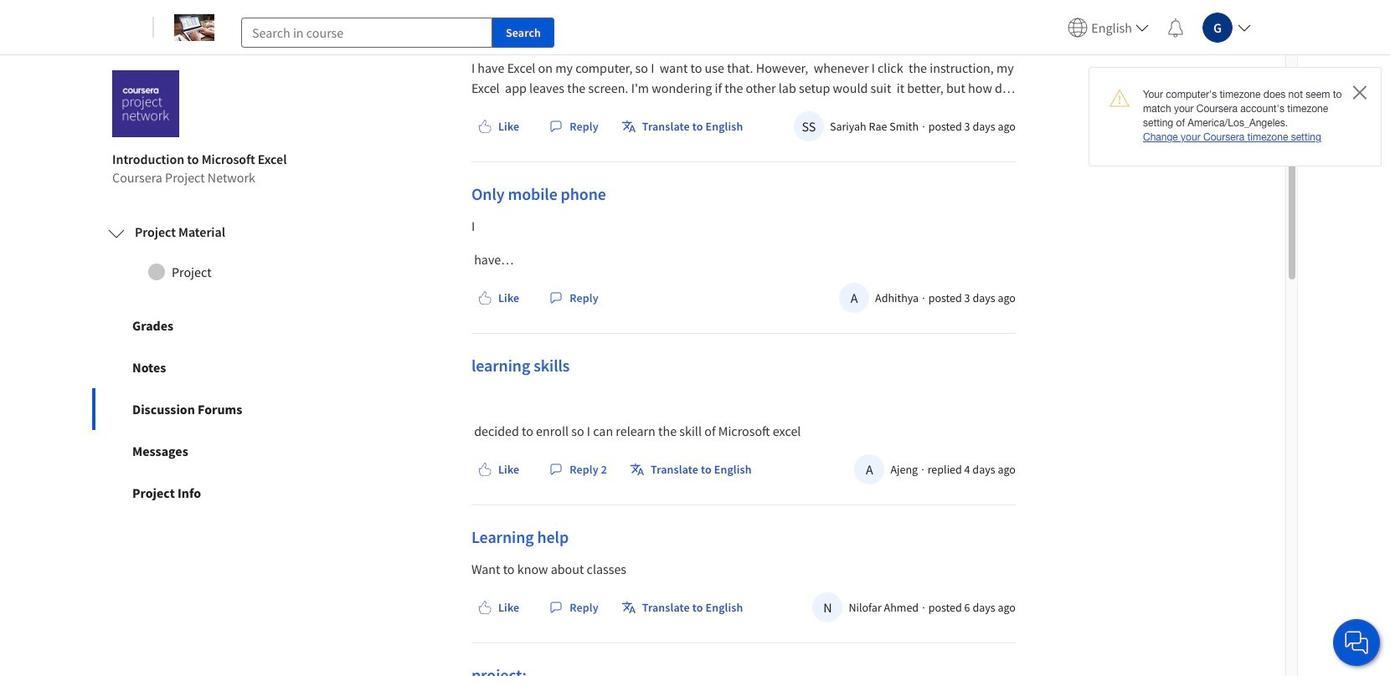 Task type: locate. For each thing, give the bounding box(es) containing it.
Search in course text field
[[241, 17, 493, 47]]

coursera project network image
[[112, 70, 179, 138]]



Task type: describe. For each thing, give the bounding box(es) containing it.
timezone mismatch warning modal dialog
[[1089, 67, 1382, 166]]

name home page | coursera image
[[174, 14, 214, 41]]

help center image
[[1347, 633, 1367, 653]]



Task type: vqa. For each thing, say whether or not it's contained in the screenshot.
most
no



